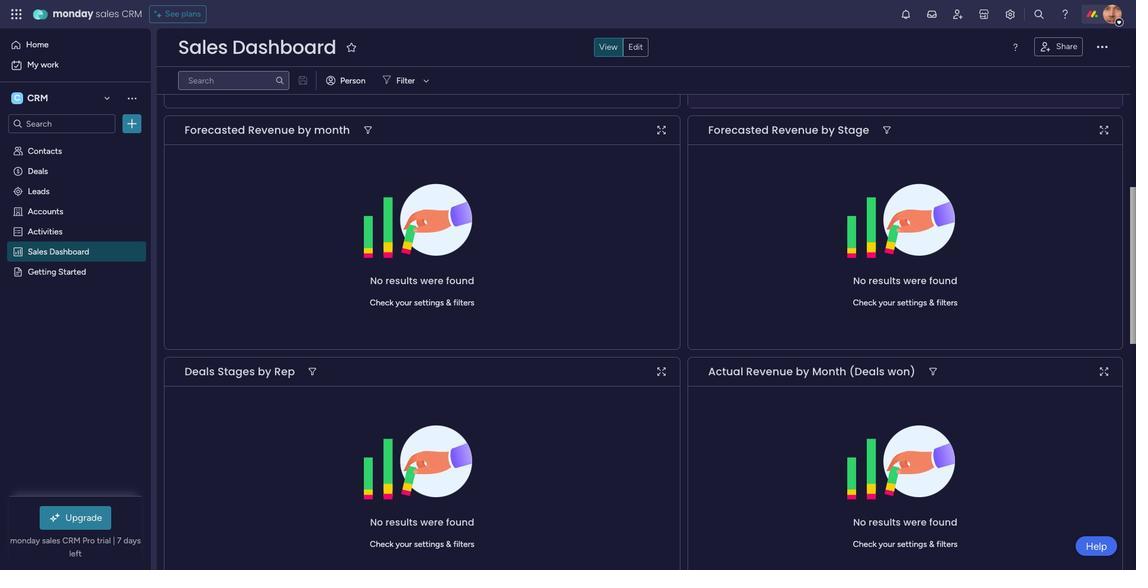 Task type: describe. For each thing, give the bounding box(es) containing it.
0 horizontal spatial :
[[627, 56, 629, 66]]

check your settings & filters for forecasted revenue by stage
[[853, 298, 958, 308]]

v2 fullscreen image for deals stages by rep
[[658, 367, 666, 376]]

no for month
[[854, 516, 867, 529]]

arrow down image
[[419, 73, 434, 88]]

search image
[[275, 76, 285, 85]]

see
[[165, 9, 179, 19]]

my work
[[27, 60, 59, 70]]

month
[[314, 123, 350, 137]]

leads
[[28, 186, 50, 196]]

check for month
[[370, 298, 394, 308]]

0 horizontal spatial sales dashboard
[[28, 246, 89, 256]]

share
[[1057, 41, 1078, 52]]

your for actual revenue by month (deals won)
[[879, 540, 896, 550]]

were for forecasted revenue by month
[[420, 274, 444, 288]]

results for forecasted revenue by stage
[[869, 274, 901, 288]]

1 vertical spatial sales
[[28, 246, 47, 256]]

Search in workspace field
[[25, 117, 99, 131]]

Forecasted Revenue by Stage field
[[706, 123, 873, 138]]

home option
[[7, 36, 144, 54]]

Filter dashboard by text search field
[[178, 71, 290, 90]]

see plans button
[[149, 5, 206, 23]]

getting
[[28, 266, 56, 276]]

home
[[26, 40, 49, 50]]

crm for monday sales crm
[[122, 7, 142, 21]]

0 vertical spatial 20.0%
[[643, 35, 667, 45]]

0 vertical spatial :
[[639, 35, 641, 45]]

discovery
[[591, 56, 627, 66]]

list box containing contacts
[[0, 138, 151, 441]]

edit button
[[623, 38, 649, 57]]

check for rep
[[370, 540, 394, 550]]

revenue for stage
[[772, 123, 819, 137]]

crm inside workspace selection element
[[27, 92, 48, 104]]

filters for forecasted revenue by stage
[[937, 298, 958, 308]]

my work option
[[7, 56, 144, 75]]

help image
[[1060, 8, 1072, 20]]

emails settings image
[[1005, 8, 1017, 20]]

found for actual revenue by month (deals won)
[[930, 516, 958, 529]]

help
[[1086, 540, 1108, 552]]

see plans
[[165, 9, 201, 19]]

options image
[[126, 118, 138, 130]]

& for forecasted revenue by stage
[[930, 298, 935, 308]]

search everything image
[[1034, 8, 1046, 20]]

actual
[[709, 364, 744, 379]]

found for forecasted revenue by month
[[446, 274, 475, 288]]

month
[[813, 364, 847, 379]]

check for month
[[853, 540, 877, 550]]

crm for monday sales crm pro trial |
[[62, 536, 81, 546]]

rep
[[274, 364, 295, 379]]

revenue for month
[[747, 364, 793, 379]]

help button
[[1076, 536, 1118, 556]]

by for rep
[[258, 364, 272, 379]]

deals for deals
[[28, 166, 48, 176]]

forecasted for forecasted revenue by month
[[185, 123, 245, 137]]

james peterson image
[[1104, 5, 1123, 24]]

sales for monday sales crm
[[96, 7, 119, 21]]

share button
[[1035, 37, 1083, 56]]

0 horizontal spatial dashboard
[[49, 246, 89, 256]]

update feed image
[[927, 8, 938, 20]]

Sales Dashboard field
[[175, 34, 339, 60]]

by for month
[[796, 364, 810, 379]]

no results were found for deals stages by rep
[[370, 516, 475, 529]]

by for month
[[298, 123, 311, 137]]

v2 fullscreen image for forecasted revenue by stage
[[1101, 126, 1109, 135]]

my work link
[[7, 56, 144, 75]]

activities
[[28, 226, 63, 236]]

invite members image
[[953, 8, 964, 20]]

results for actual revenue by month (deals won)
[[869, 516, 901, 529]]

person button
[[321, 71, 373, 90]]

Forecasted Revenue by month field
[[182, 123, 353, 138]]

pro
[[83, 536, 95, 546]]

plans
[[181, 9, 201, 19]]

monday for monday sales crm
[[53, 7, 93, 21]]

public dashboard image
[[12, 246, 24, 257]]

it
[[634, 35, 639, 45]]

were for actual revenue by month (deals won)
[[904, 516, 927, 529]]

your for forecasted revenue by month
[[396, 298, 412, 308]]

7 days left
[[69, 536, 141, 559]]

no results were found for actual revenue by month (deals won)
[[854, 516, 958, 529]]

forecasted revenue by stage
[[709, 123, 870, 137]]

view
[[599, 42, 618, 52]]

edit
[[629, 42, 643, 52]]

add to favorites image
[[346, 41, 358, 53]]

stage
[[838, 123, 870, 137]]

by for stage
[[822, 123, 835, 137]]

your for forecasted revenue by stage
[[879, 298, 896, 308]]

filters for forecasted revenue by month
[[454, 298, 475, 308]]

left
[[69, 549, 82, 559]]

monday marketplace image
[[979, 8, 990, 20]]

working on it : 20.0%
[[591, 35, 667, 45]]



Task type: locate. For each thing, give the bounding box(es) containing it.
20.0%
[[643, 35, 667, 45], [631, 56, 654, 66]]

monday
[[53, 7, 93, 21], [10, 536, 40, 546]]

monday up home link
[[53, 7, 93, 21]]

no for stage
[[854, 274, 867, 288]]

sales dashboard inside banner
[[178, 34, 336, 60]]

crm
[[122, 7, 142, 21], [27, 92, 48, 104], [62, 536, 81, 546]]

&
[[446, 298, 452, 308], [930, 298, 935, 308], [446, 540, 452, 550], [930, 540, 935, 550]]

no for month
[[370, 274, 383, 288]]

my
[[27, 60, 39, 70]]

crm up left
[[62, 536, 81, 546]]

by left the stage
[[822, 123, 835, 137]]

1 horizontal spatial v2 fullscreen image
[[1101, 367, 1109, 376]]

stages
[[218, 364, 255, 379]]

Actual Revenue by Month (Deals won) field
[[706, 364, 919, 380]]

select product image
[[11, 8, 22, 20]]

public board image
[[12, 266, 24, 277]]

notifications image
[[900, 8, 912, 20]]

no results were found for forecasted revenue by month
[[370, 274, 475, 288]]

sales dashboard banner
[[157, 28, 1131, 95]]

check for stage
[[853, 298, 877, 308]]

forecasted revenue by month
[[185, 123, 350, 137]]

found
[[446, 274, 475, 288], [930, 274, 958, 288], [446, 516, 475, 529], [930, 516, 958, 529]]

revenue for month
[[248, 123, 295, 137]]

revenue
[[248, 123, 295, 137], [772, 123, 819, 137], [747, 364, 793, 379]]

1 vertical spatial crm
[[27, 92, 48, 104]]

0 vertical spatial dashboard
[[232, 34, 336, 60]]

deals inside field
[[185, 364, 215, 379]]

actual revenue by month (deals won)
[[709, 364, 916, 379]]

2 vertical spatial crm
[[62, 536, 81, 546]]

sales for monday sales crm pro trial |
[[42, 536, 60, 546]]

|
[[113, 536, 115, 546]]

deals up leads
[[28, 166, 48, 176]]

your for deals stages by rep
[[396, 540, 412, 550]]

contacts
[[28, 146, 62, 156]]

1 vertical spatial deals
[[185, 364, 215, 379]]

check your settings & filters for actual revenue by month (deals won)
[[853, 540, 958, 550]]

sales right public dashboard image at top
[[28, 246, 47, 256]]

by left the month
[[298, 123, 311, 137]]

0 horizontal spatial v2 fullscreen image
[[658, 126, 666, 135]]

v2 fullscreen image
[[658, 126, 666, 135], [1101, 367, 1109, 376]]

on
[[623, 35, 632, 45]]

forecasted inside forecasted revenue by month "field"
[[185, 123, 245, 137]]

& for forecasted revenue by month
[[446, 298, 452, 308]]

sales dashboard up search icon
[[178, 34, 336, 60]]

option
[[0, 140, 151, 142]]

by left month
[[796, 364, 810, 379]]

dashboard
[[232, 34, 336, 60], [49, 246, 89, 256]]

results
[[386, 274, 418, 288], [869, 274, 901, 288], [386, 516, 418, 529], [869, 516, 901, 529]]

1 horizontal spatial dashboard
[[232, 34, 336, 60]]

person
[[340, 75, 366, 86]]

v2 fullscreen image for actual revenue by month (deals won)
[[1101, 367, 1109, 376]]

check
[[370, 298, 394, 308], [853, 298, 877, 308], [370, 540, 394, 550], [853, 540, 877, 550]]

0 vertical spatial sales dashboard
[[178, 34, 336, 60]]

0 horizontal spatial monday
[[10, 536, 40, 546]]

1 vertical spatial sales dashboard
[[28, 246, 89, 256]]

by
[[298, 123, 311, 137], [822, 123, 835, 137], [258, 364, 272, 379], [796, 364, 810, 379]]

1 vertical spatial 20.0%
[[631, 56, 654, 66]]

workspace options image
[[126, 92, 138, 104]]

were for forecasted revenue by stage
[[904, 274, 927, 288]]

deals
[[28, 166, 48, 176], [185, 364, 215, 379]]

1 vertical spatial dashboard
[[49, 246, 89, 256]]

dashboard up started
[[49, 246, 89, 256]]

upgrade button
[[39, 506, 112, 530]]

2 horizontal spatial crm
[[122, 7, 142, 21]]

monday for monday sales crm pro trial |
[[10, 536, 40, 546]]

settings
[[414, 298, 444, 308], [898, 298, 928, 308], [414, 540, 444, 550], [898, 540, 928, 550]]

no results were found for forecasted revenue by stage
[[854, 274, 958, 288]]

1 vertical spatial :
[[627, 56, 629, 66]]

filter button
[[378, 71, 434, 90]]

(deals
[[850, 364, 885, 379]]

v2 fullscreen image for forecasted revenue by month
[[658, 126, 666, 135]]

check your settings & filters for forecasted revenue by month
[[370, 298, 475, 308]]

v2 fullscreen image
[[1101, 126, 1109, 135], [658, 367, 666, 376]]

results for deals stages by rep
[[386, 516, 418, 529]]

no
[[370, 274, 383, 288], [854, 274, 867, 288], [370, 516, 383, 529], [854, 516, 867, 529]]

1 horizontal spatial v2 fullscreen image
[[1101, 126, 1109, 135]]

display modes group
[[594, 38, 649, 57]]

20.0% right it at right top
[[643, 35, 667, 45]]

no for rep
[[370, 516, 383, 529]]

0 vertical spatial sales
[[96, 7, 119, 21]]

2 forecasted from the left
[[709, 123, 769, 137]]

trial
[[97, 536, 111, 546]]

getting started
[[28, 266, 86, 276]]

: right on
[[639, 35, 641, 45]]

work
[[41, 60, 59, 70]]

1 vertical spatial sales
[[42, 536, 60, 546]]

forecasted
[[185, 123, 245, 137], [709, 123, 769, 137]]

monday sales crm pro trial |
[[10, 536, 117, 546]]

started
[[58, 266, 86, 276]]

your
[[396, 298, 412, 308], [879, 298, 896, 308], [396, 540, 412, 550], [879, 540, 896, 550]]

monday sales crm
[[53, 7, 142, 21]]

c
[[14, 93, 20, 103]]

filters
[[454, 298, 475, 308], [937, 298, 958, 308], [454, 540, 475, 550], [937, 540, 958, 550]]

workspace selection element
[[11, 91, 50, 105]]

1 horizontal spatial crm
[[62, 536, 81, 546]]

0 vertical spatial crm
[[122, 7, 142, 21]]

1 vertical spatial monday
[[10, 536, 40, 546]]

1 horizontal spatial sales dashboard
[[178, 34, 336, 60]]

none search field inside sales dashboard banner
[[178, 71, 290, 90]]

by left 'rep'
[[258, 364, 272, 379]]

1 horizontal spatial sales
[[178, 34, 228, 60]]

deals inside list box
[[28, 166, 48, 176]]

1 horizontal spatial sales
[[96, 7, 119, 21]]

list box
[[0, 138, 151, 441]]

Deals Stages by Rep field
[[182, 364, 298, 380]]

0 horizontal spatial crm
[[27, 92, 48, 104]]

check your settings & filters for deals stages by rep
[[370, 540, 475, 550]]

sales inside banner
[[178, 34, 228, 60]]

deals stages by rep
[[185, 364, 295, 379]]

revenue right actual
[[747, 364, 793, 379]]

sales up home link
[[96, 7, 119, 21]]

0 horizontal spatial sales
[[28, 246, 47, 256]]

view button
[[594, 38, 623, 57]]

0 horizontal spatial deals
[[28, 166, 48, 176]]

revenue left the stage
[[772, 123, 819, 137]]

sales down the plans
[[178, 34, 228, 60]]

won)
[[888, 364, 916, 379]]

no results were found
[[370, 274, 475, 288], [854, 274, 958, 288], [370, 516, 475, 529], [854, 516, 958, 529]]

days
[[124, 536, 141, 546]]

deals left stages
[[185, 364, 215, 379]]

20.0% down edit
[[631, 56, 654, 66]]

sales down upgrade "button"
[[42, 536, 60, 546]]

0 vertical spatial sales
[[178, 34, 228, 60]]

discovery : 20.0%
[[591, 56, 654, 66]]

0 vertical spatial v2 fullscreen image
[[658, 126, 666, 135]]

settings for actual revenue by month (deals won)
[[898, 540, 928, 550]]

deals for deals stages by rep
[[185, 364, 215, 379]]

upgrade
[[65, 512, 102, 523]]

check your settings & filters
[[370, 298, 475, 308], [853, 298, 958, 308], [370, 540, 475, 550], [853, 540, 958, 550]]

0 vertical spatial monday
[[53, 7, 93, 21]]

:
[[639, 35, 641, 45], [627, 56, 629, 66]]

1 horizontal spatial deals
[[185, 364, 215, 379]]

1 forecasted from the left
[[185, 123, 245, 137]]

dashboard up search icon
[[232, 34, 336, 60]]

1 horizontal spatial forecasted
[[709, 123, 769, 137]]

0 horizontal spatial forecasted
[[185, 123, 245, 137]]

crm right workspace icon
[[27, 92, 48, 104]]

None search field
[[178, 71, 290, 90]]

results for forecasted revenue by month
[[386, 274, 418, 288]]

1 horizontal spatial :
[[639, 35, 641, 45]]

filters for actual revenue by month (deals won)
[[937, 540, 958, 550]]

& for actual revenue by month (deals won)
[[930, 540, 935, 550]]

0 horizontal spatial sales
[[42, 536, 60, 546]]

more options image
[[1098, 42, 1108, 53]]

0 horizontal spatial v2 fullscreen image
[[658, 367, 666, 376]]

filter
[[397, 75, 415, 86]]

found for forecasted revenue by stage
[[930, 274, 958, 288]]

filters for deals stages by rep
[[454, 540, 475, 550]]

accounts
[[28, 206, 63, 216]]

0 vertical spatial v2 fullscreen image
[[1101, 126, 1109, 135]]

sales dashboard
[[178, 34, 336, 60], [28, 246, 89, 256]]

revenue inside "field"
[[248, 123, 295, 137]]

by inside "field"
[[298, 123, 311, 137]]

dashboard inside banner
[[232, 34, 336, 60]]

crm left see
[[122, 7, 142, 21]]

sales
[[96, 7, 119, 21], [42, 536, 60, 546]]

menu image
[[1011, 43, 1021, 52]]

were for deals stages by rep
[[420, 516, 444, 529]]

0 vertical spatial deals
[[28, 166, 48, 176]]

settings for deals stages by rep
[[414, 540, 444, 550]]

forecasted inside forecasted revenue by stage field
[[709, 123, 769, 137]]

revenue down search icon
[[248, 123, 295, 137]]

monday down upgrade "button"
[[10, 536, 40, 546]]

home link
[[7, 36, 144, 54]]

sales
[[178, 34, 228, 60], [28, 246, 47, 256]]

1 horizontal spatial monday
[[53, 7, 93, 21]]

1 vertical spatial v2 fullscreen image
[[658, 367, 666, 376]]

sales dashboard up getting started
[[28, 246, 89, 256]]

found for deals stages by rep
[[446, 516, 475, 529]]

: down edit
[[627, 56, 629, 66]]

& for deals stages by rep
[[446, 540, 452, 550]]

7
[[117, 536, 122, 546]]

were
[[420, 274, 444, 288], [904, 274, 927, 288], [420, 516, 444, 529], [904, 516, 927, 529]]

1 vertical spatial v2 fullscreen image
[[1101, 367, 1109, 376]]

settings for forecasted revenue by month
[[414, 298, 444, 308]]

working
[[591, 35, 621, 45]]

workspace image
[[11, 92, 23, 105]]

settings for forecasted revenue by stage
[[898, 298, 928, 308]]

forecasted for forecasted revenue by stage
[[709, 123, 769, 137]]



Task type: vqa. For each thing, say whether or not it's contained in the screenshot.
Help 'button'
yes



